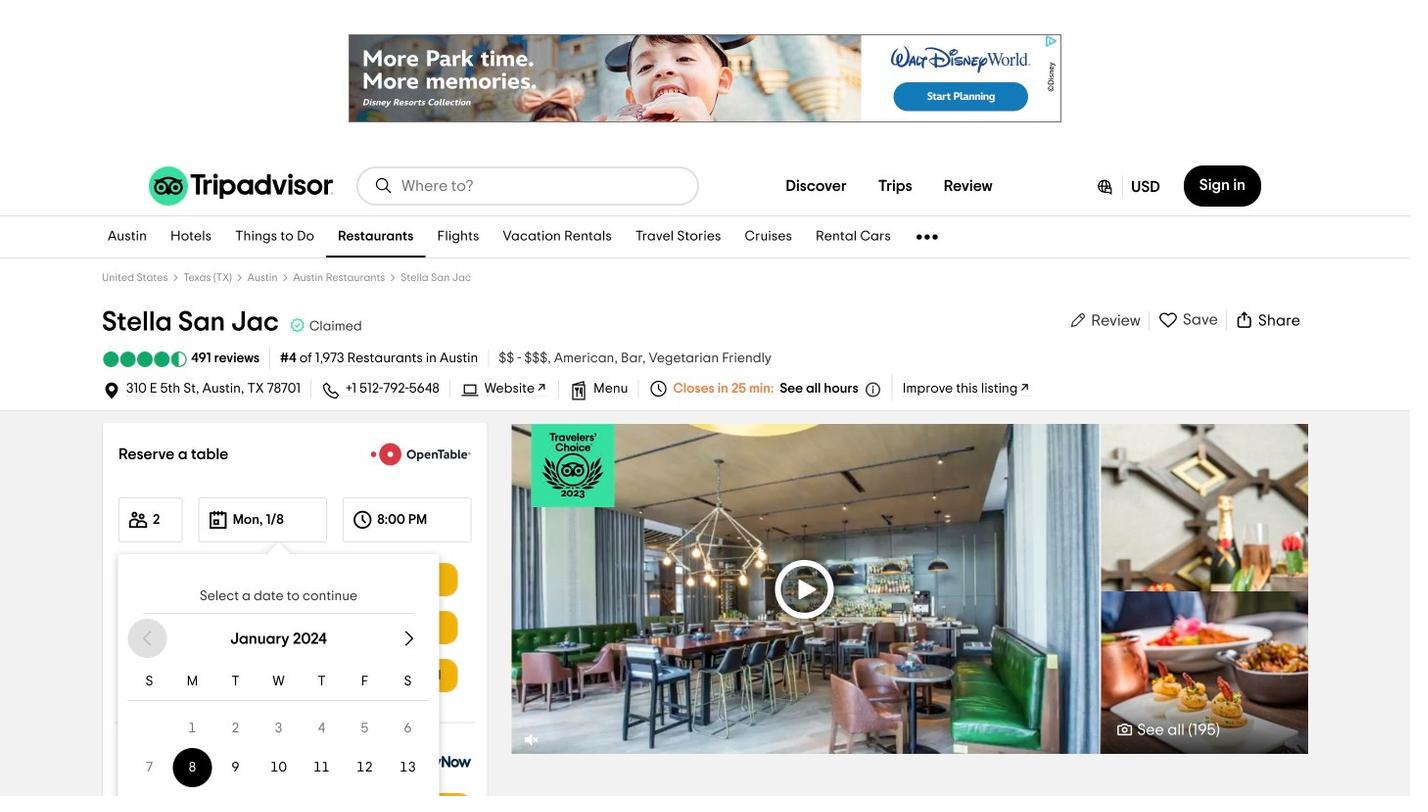 Task type: describe. For each thing, give the bounding box(es) containing it.
Search search field
[[402, 177, 682, 195]]

4.5 of 5 bubbles image
[[102, 352, 188, 367]]

january 15, 2024 cell
[[171, 789, 214, 796]]

advertisement region
[[349, 34, 1062, 122]]

search image
[[374, 176, 394, 196]]

next month image
[[398, 627, 422, 650]]



Task type: vqa. For each thing, say whether or not it's contained in the screenshot.
Fri related to 4
no



Task type: locate. For each thing, give the bounding box(es) containing it.
row
[[128, 664, 429, 701], [128, 711, 429, 746], [128, 750, 429, 786], [171, 789, 214, 796]]

previous month image
[[136, 627, 159, 650]]

row group
[[128, 711, 429, 796]]

video player region
[[512, 424, 1100, 755]]

grid
[[128, 614, 429, 796]]

travelers' choice 2023 winner image
[[532, 424, 615, 507]]

None search field
[[358, 168, 697, 204]]

tripadvisor image
[[149, 167, 333, 206]]



